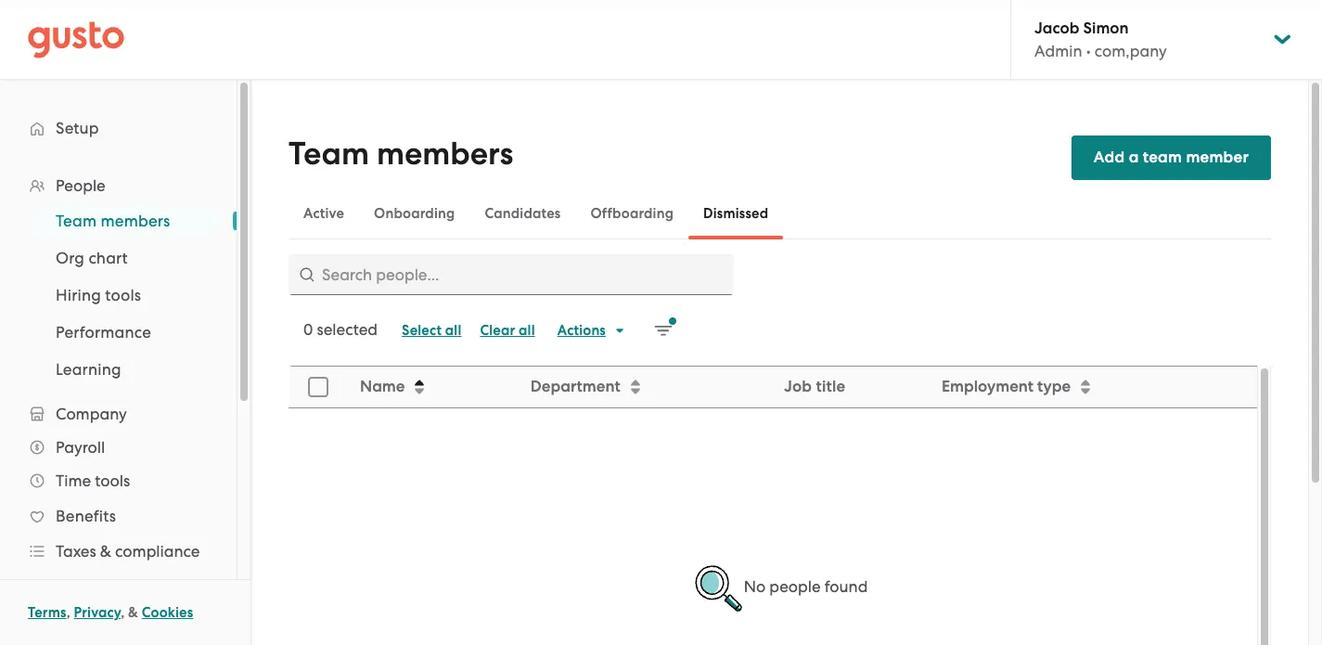 Task type: describe. For each thing, give the bounding box(es) containing it.
compliance
[[115, 542, 200, 561]]

0 selected status
[[304, 320, 378, 339]]

active button
[[289, 191, 359, 236]]

1 horizontal spatial team
[[289, 135, 369, 173]]

job
[[784, 377, 813, 396]]

taxes
[[56, 542, 96, 561]]

org
[[56, 249, 85, 267]]

department
[[531, 377, 621, 396]]

team inside gusto navigation element
[[56, 212, 97, 230]]

cookies button
[[142, 602, 193, 624]]

clear all button
[[471, 316, 545, 345]]

jacob
[[1035, 19, 1080, 38]]

performance
[[56, 323, 151, 342]]

•
[[1087, 42, 1091, 60]]

people
[[56, 176, 106, 195]]

onboarding
[[374, 205, 455, 222]]

reports
[[56, 577, 113, 596]]

name
[[360, 377, 405, 396]]

select all
[[402, 322, 462, 339]]

admin
[[1035, 42, 1083, 60]]

title
[[816, 377, 846, 396]]

taxes & compliance button
[[19, 535, 218, 568]]

& inside dropdown button
[[100, 542, 111, 561]]

terms
[[28, 604, 67, 621]]

terms , privacy , & cookies
[[28, 604, 193, 621]]

org chart link
[[33, 241, 218, 275]]

tools for hiring tools
[[105, 286, 141, 305]]

learning
[[56, 360, 121, 379]]

found
[[825, 578, 868, 596]]

offboarding
[[591, 205, 674, 222]]

no
[[744, 578, 766, 596]]

candidates
[[485, 205, 561, 222]]

0 vertical spatial members
[[377, 135, 514, 173]]

gusto navigation element
[[0, 80, 237, 645]]

employment type
[[942, 377, 1071, 396]]

type
[[1038, 377, 1071, 396]]

taxes & compliance
[[56, 542, 200, 561]]

benefits
[[56, 507, 116, 525]]

setup link
[[19, 111, 218, 145]]

dismissed button
[[689, 191, 784, 236]]

people button
[[19, 169, 218, 202]]

Select all rows on this page checkbox
[[298, 367, 339, 408]]

chart
[[89, 249, 128, 267]]

cookies
[[142, 604, 193, 621]]

1 , from the left
[[67, 604, 70, 621]]



Task type: locate. For each thing, give the bounding box(es) containing it.
dismissed
[[704, 205, 769, 222]]

team members down people dropdown button
[[56, 212, 170, 230]]

employment type button
[[931, 368, 1257, 407]]

0 horizontal spatial team members
[[56, 212, 170, 230]]

name button
[[349, 368, 518, 407]]

tools down payroll dropdown button
[[95, 472, 130, 490]]

members up onboarding
[[377, 135, 514, 173]]

add a team member button
[[1072, 136, 1272, 180]]

all right clear
[[519, 322, 535, 339]]

all for clear all
[[519, 322, 535, 339]]

1 vertical spatial team
[[56, 212, 97, 230]]

select all button
[[393, 316, 471, 345]]

team members up onboarding
[[289, 135, 514, 173]]

offboarding button
[[576, 191, 689, 236]]

performance link
[[33, 316, 218, 349]]

all for select all
[[445, 322, 462, 339]]

clear
[[480, 322, 516, 339]]

com,pany
[[1095, 42, 1168, 60]]

no people found
[[744, 578, 868, 596]]

0
[[304, 320, 313, 339]]

members
[[377, 135, 514, 173], [101, 212, 170, 230]]

team members inside team members link
[[56, 212, 170, 230]]

employment
[[942, 377, 1034, 396]]

candidates button
[[470, 191, 576, 236]]

, left privacy link
[[67, 604, 70, 621]]

active
[[304, 205, 344, 222]]

privacy link
[[74, 604, 121, 621]]

tools inside hiring tools link
[[105, 286, 141, 305]]

team
[[1144, 148, 1183, 167]]

0 horizontal spatial team
[[56, 212, 97, 230]]

1 horizontal spatial all
[[519, 322, 535, 339]]

setup
[[56, 119, 99, 137]]

Search people... field
[[289, 254, 734, 295]]

2 all from the left
[[519, 322, 535, 339]]

&
[[100, 542, 111, 561], [128, 604, 138, 621]]

time
[[56, 472, 91, 490]]

payroll
[[56, 438, 105, 457]]

add
[[1094, 148, 1126, 167]]

job title
[[784, 377, 846, 396]]

jacob simon admin • com,pany
[[1035, 19, 1168, 60]]

2 list from the top
[[0, 202, 237, 388]]

team
[[289, 135, 369, 173], [56, 212, 97, 230]]

department button
[[520, 368, 772, 407]]

0 horizontal spatial ,
[[67, 604, 70, 621]]

0 vertical spatial tools
[[105, 286, 141, 305]]

,
[[67, 604, 70, 621], [121, 604, 125, 621]]

benefits link
[[19, 499, 218, 533]]

simon
[[1084, 19, 1129, 38]]

0 vertical spatial team members
[[289, 135, 514, 173]]

selected
[[317, 320, 378, 339]]

reports link
[[19, 570, 218, 603]]

hiring tools link
[[33, 279, 218, 312]]

team members link
[[33, 204, 218, 238]]

terms link
[[28, 604, 67, 621]]

new notifications image
[[654, 318, 677, 340]]

1 all from the left
[[445, 322, 462, 339]]

1 horizontal spatial team members
[[289, 135, 514, 173]]

team down people
[[56, 212, 97, 230]]

add a team member
[[1094, 148, 1250, 167]]

0 horizontal spatial &
[[100, 542, 111, 561]]

org chart
[[56, 249, 128, 267]]

team members tab list
[[289, 188, 1272, 240]]

, down the reports 'link'
[[121, 604, 125, 621]]

& right taxes
[[100, 542, 111, 561]]

privacy
[[74, 604, 121, 621]]

time tools
[[56, 472, 130, 490]]

tools for time tools
[[95, 472, 130, 490]]

1 horizontal spatial ,
[[121, 604, 125, 621]]

company button
[[19, 397, 218, 431]]

team up active at the top left
[[289, 135, 369, 173]]

tools
[[105, 286, 141, 305], [95, 472, 130, 490]]

people
[[770, 578, 821, 596]]

list
[[0, 169, 237, 645], [0, 202, 237, 388]]

member
[[1187, 148, 1250, 167]]

1 horizontal spatial &
[[128, 604, 138, 621]]

1 list from the top
[[0, 169, 237, 645]]

members inside gusto navigation element
[[101, 212, 170, 230]]

1 vertical spatial team members
[[56, 212, 170, 230]]

company
[[56, 405, 127, 423]]

1 vertical spatial &
[[128, 604, 138, 621]]

learning link
[[33, 353, 218, 386]]

members up the org chart "link"
[[101, 212, 170, 230]]

hiring
[[56, 286, 101, 305]]

all right 'select'
[[445, 322, 462, 339]]

list containing team members
[[0, 202, 237, 388]]

actions button
[[548, 316, 636, 345]]

1 vertical spatial members
[[101, 212, 170, 230]]

2 , from the left
[[121, 604, 125, 621]]

actions
[[558, 322, 606, 339]]

tools inside time tools dropdown button
[[95, 472, 130, 490]]

tools down the org chart "link"
[[105, 286, 141, 305]]

& down the reports 'link'
[[128, 604, 138, 621]]

select
[[402, 322, 442, 339]]

0 vertical spatial team
[[289, 135, 369, 173]]

hiring tools
[[56, 286, 141, 305]]

clear all
[[480, 322, 535, 339]]

1 horizontal spatial members
[[377, 135, 514, 173]]

0 vertical spatial &
[[100, 542, 111, 561]]

home image
[[28, 21, 124, 58]]

a
[[1129, 148, 1140, 167]]

payroll button
[[19, 431, 218, 464]]

onboarding button
[[359, 191, 470, 236]]

team members
[[289, 135, 514, 173], [56, 212, 170, 230]]

0 horizontal spatial members
[[101, 212, 170, 230]]

list containing people
[[0, 169, 237, 645]]

1 vertical spatial tools
[[95, 472, 130, 490]]

0 selected
[[304, 320, 378, 339]]

time tools button
[[19, 464, 218, 498]]

0 horizontal spatial all
[[445, 322, 462, 339]]

all
[[445, 322, 462, 339], [519, 322, 535, 339]]



Task type: vqa. For each thing, say whether or not it's contained in the screenshot.
Terms
yes



